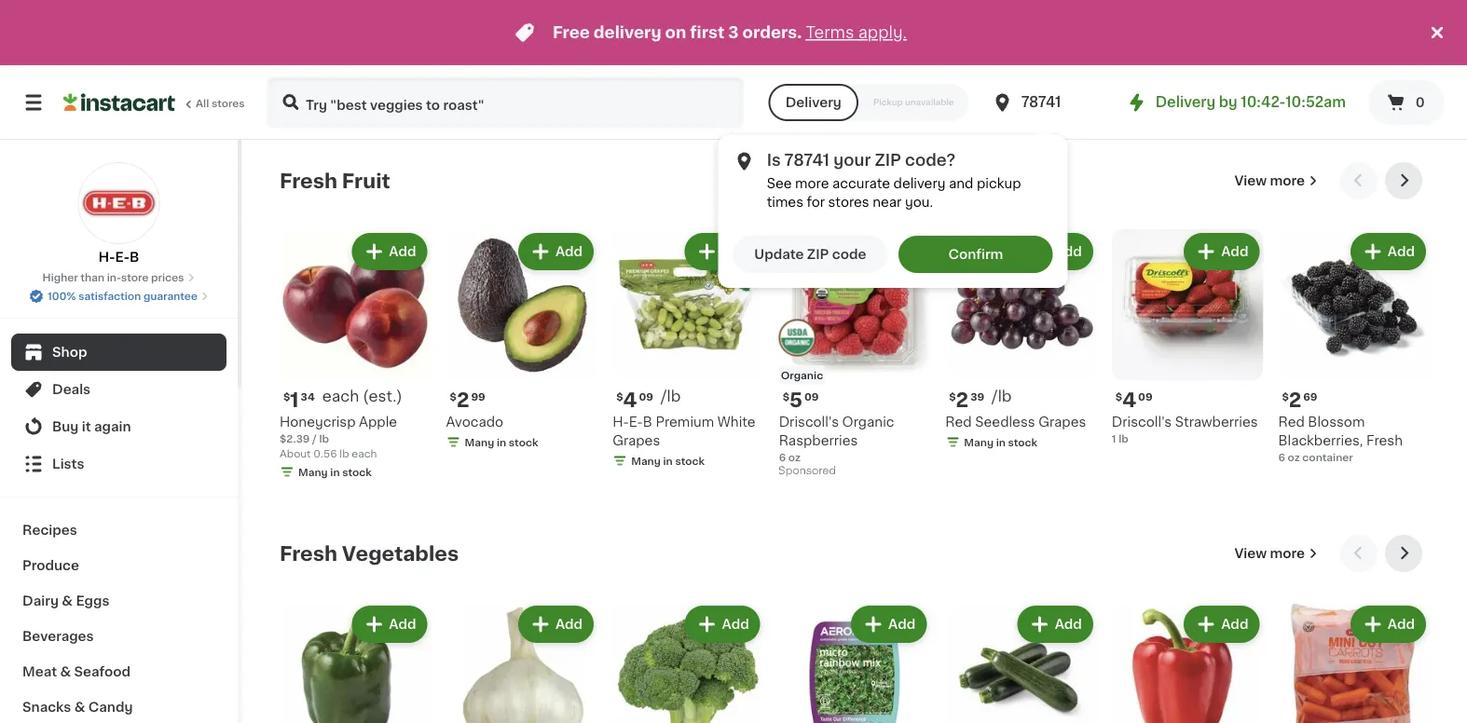 Task type: locate. For each thing, give the bounding box(es) containing it.
$ left 39
[[950, 392, 956, 402]]

0 horizontal spatial e-
[[115, 251, 130, 264]]

1 vertical spatial fresh
[[1367, 434, 1404, 447]]

2 horizontal spatial lb
[[1119, 434, 1129, 444]]

1 horizontal spatial $ 4 09
[[1116, 391, 1153, 410]]

$ 2 69
[[1283, 391, 1318, 410]]

2 09 from the left
[[805, 392, 819, 402]]

0 vertical spatial 78741
[[1022, 96, 1062, 109]]

& left the eggs on the left bottom of the page
[[62, 595, 73, 608]]

$ 2 99
[[450, 391, 486, 410]]

0 vertical spatial h-
[[99, 251, 115, 264]]

1 /lb from the left
[[661, 389, 681, 404]]

09 right 5
[[805, 392, 819, 402]]

0 horizontal spatial stores
[[212, 98, 245, 109]]

2 view more button from the top
[[1228, 535, 1326, 573]]

higher than in-store prices
[[42, 273, 184, 283]]

eggs
[[76, 595, 110, 608]]

(est.)
[[363, 389, 403, 404]]

6 up sponsored badge image
[[779, 452, 786, 463]]

delivery left on
[[594, 25, 662, 41]]

each down apple
[[352, 449, 377, 459]]

0 horizontal spatial delivery
[[594, 25, 662, 41]]

1 horizontal spatial e-
[[629, 416, 643, 429]]

many in stock down 0.56
[[298, 467, 372, 478]]

1 vertical spatial view more button
[[1228, 535, 1326, 573]]

add button
[[354, 235, 426, 269], [520, 235, 592, 269], [687, 235, 759, 269], [853, 235, 925, 269], [1020, 235, 1092, 269], [1186, 235, 1258, 269], [1353, 235, 1425, 269], [354, 608, 426, 642], [520, 608, 592, 642], [687, 608, 759, 642], [853, 608, 925, 642], [1020, 608, 1092, 642], [1186, 608, 1258, 642], [1353, 608, 1425, 642]]

1 vertical spatial delivery
[[894, 177, 946, 190]]

more for fresh fruit
[[1271, 174, 1306, 187]]

stock for avocado
[[509, 437, 539, 448]]

0 horizontal spatial driscoll's
[[779, 416, 839, 429]]

oz
[[789, 452, 801, 463], [1288, 452, 1301, 463]]

stock
[[509, 437, 539, 448], [1009, 437, 1038, 448], [676, 456, 705, 466], [343, 467, 372, 478]]

zip inside "is 78741 your zip code? see more accurate delivery and pickup times for stores near you."
[[875, 152, 902, 168]]

1 horizontal spatial driscoll's
[[1112, 416, 1172, 429]]

3 $ from the left
[[617, 392, 623, 402]]

h- for h-e-b premium white grapes
[[613, 416, 629, 429]]

b for h-e-b
[[130, 251, 139, 264]]

red seedless grapes
[[946, 416, 1087, 429]]

each inside honeycrisp apple $2.39 / lb about 0.56 lb each
[[352, 449, 377, 459]]

meat
[[22, 666, 57, 679]]

0 horizontal spatial 6
[[779, 452, 786, 463]]

1 view more from the top
[[1235, 174, 1306, 187]]

fresh inside red blossom blackberries, fresh 6 oz container
[[1367, 434, 1404, 447]]

h-e-b logo image
[[78, 162, 160, 244]]

free delivery on first 3 orders. terms apply.
[[553, 25, 907, 41]]

1 2 from the left
[[457, 391, 470, 410]]

each right 34
[[322, 389, 359, 404]]

1 vertical spatial each
[[352, 449, 377, 459]]

0 horizontal spatial delivery
[[786, 96, 842, 109]]

fruit
[[342, 171, 390, 191]]

0 vertical spatial view
[[1235, 174, 1267, 187]]

0 horizontal spatial h-
[[99, 251, 115, 264]]

view for fresh fruit
[[1235, 174, 1267, 187]]

0 horizontal spatial grapes
[[613, 434, 661, 447]]

many in stock down the seedless
[[965, 437, 1038, 448]]

all stores
[[196, 98, 245, 109]]

1 view more button from the top
[[1228, 162, 1326, 200]]

1 driscoll's from the left
[[779, 416, 839, 429]]

e- up higher than in-store prices link
[[115, 251, 130, 264]]

terms
[[806, 25, 855, 41]]

many for red seedless grapes
[[965, 437, 994, 448]]

$ left 34
[[284, 392, 290, 402]]

add
[[389, 245, 416, 258], [556, 245, 583, 258], [722, 245, 750, 258], [889, 245, 916, 258], [1055, 245, 1083, 258], [1222, 245, 1249, 258], [1388, 245, 1416, 258], [389, 618, 416, 631], [556, 618, 583, 631], [722, 618, 750, 631], [889, 618, 916, 631], [1055, 618, 1083, 631], [1222, 618, 1249, 631], [1388, 618, 1416, 631]]

service type group
[[769, 84, 970, 121]]

in for h-e-b premium white grapes
[[664, 456, 673, 466]]

in for red seedless grapes
[[997, 437, 1006, 448]]

b for h-e-b premium white grapes
[[643, 416, 653, 429]]

$4.09 per pound element
[[613, 388, 764, 413]]

by
[[1220, 96, 1238, 109]]

item carousel region
[[280, 162, 1431, 520], [280, 535, 1431, 724]]

view for fresh vegetables
[[1235, 547, 1267, 560]]

None search field
[[267, 76, 745, 129]]

h-e-b premium white grapes
[[613, 416, 756, 447]]

view
[[1235, 174, 1267, 187], [1235, 547, 1267, 560]]

0 horizontal spatial 4
[[623, 391, 637, 410]]

1 horizontal spatial delivery
[[1156, 96, 1216, 109]]

oz down the "blackberries,"
[[1288, 452, 1301, 463]]

4 up driscoll's strawberries 1 lb
[[1123, 391, 1137, 410]]

many in stock for red seedless grapes
[[965, 437, 1038, 448]]

1 vertical spatial grapes
[[613, 434, 661, 447]]

09 up driscoll's strawberries 1 lb
[[1139, 392, 1153, 402]]

fresh for fresh fruit
[[280, 171, 338, 191]]

0 vertical spatial view more
[[1235, 174, 1306, 187]]

0 horizontal spatial $ 4 09
[[617, 391, 654, 410]]

1 vertical spatial h-
[[613, 416, 629, 429]]

1 horizontal spatial h-
[[613, 416, 629, 429]]

1 vertical spatial view
[[1235, 547, 1267, 560]]

honeycrisp
[[280, 416, 356, 429]]

fresh right the "blackberries,"
[[1367, 434, 1404, 447]]

09 inside $4.09 per pound element
[[639, 392, 654, 402]]

confirm button
[[899, 236, 1053, 273]]

1 vertical spatial zip
[[807, 248, 829, 261]]

e- left premium on the left of page
[[629, 416, 643, 429]]

zip up accurate
[[875, 152, 902, 168]]

2 vertical spatial &
[[74, 701, 85, 714]]

1 $ from the left
[[284, 392, 290, 402]]

update zip code button
[[734, 236, 888, 273]]

grapes down $2.39 per pound element at the right
[[1039, 416, 1087, 429]]

1 horizontal spatial lb
[[340, 449, 349, 459]]

grapes down premium on the left of page
[[613, 434, 661, 447]]

b up store on the left top
[[130, 251, 139, 264]]

red for red blossom blackberries, fresh 6 oz container
[[1279, 416, 1305, 429]]

stores inside "is 78741 your zip code? see more accurate delivery and pickup times for stores near you."
[[829, 196, 870, 209]]

0 horizontal spatial b
[[130, 251, 139, 264]]

$
[[284, 392, 290, 402], [450, 392, 457, 402], [617, 392, 623, 402], [783, 392, 790, 402], [950, 392, 956, 402], [1116, 392, 1123, 402], [1283, 392, 1290, 402]]

delivery
[[594, 25, 662, 41], [894, 177, 946, 190]]

09 up h-e-b premium white grapes
[[639, 392, 654, 402]]

stores
[[212, 98, 245, 109], [829, 196, 870, 209]]

2 /lb from the left
[[992, 389, 1012, 404]]

0 vertical spatial delivery
[[594, 25, 662, 41]]

1 vertical spatial b
[[643, 416, 653, 429]]

2 horizontal spatial 09
[[1139, 392, 1153, 402]]

many in stock
[[465, 437, 539, 448], [965, 437, 1038, 448], [631, 456, 705, 466], [298, 467, 372, 478]]

& for dairy
[[62, 595, 73, 608]]

78741 inside popup button
[[1022, 96, 1062, 109]]

$ left 99
[[450, 392, 457, 402]]

red inside red blossom blackberries, fresh 6 oz container
[[1279, 416, 1305, 429]]

oz up sponsored badge image
[[789, 452, 801, 463]]

delivery for delivery
[[786, 96, 842, 109]]

0 vertical spatial view more button
[[1228, 162, 1326, 200]]

1 item carousel region from the top
[[280, 162, 1431, 520]]

2 red from the left
[[1279, 416, 1305, 429]]

2 view from the top
[[1235, 547, 1267, 560]]

delivery up you.
[[894, 177, 946, 190]]

/lb inside $2.39 per pound element
[[992, 389, 1012, 404]]

2 left 99
[[457, 391, 470, 410]]

1 view from the top
[[1235, 174, 1267, 187]]

0 vertical spatial item carousel region
[[280, 162, 1431, 520]]

1 horizontal spatial delivery
[[894, 177, 946, 190]]

1 vertical spatial view more
[[1235, 547, 1306, 560]]

& for snacks
[[74, 701, 85, 714]]

/lb
[[661, 389, 681, 404], [992, 389, 1012, 404]]

1 vertical spatial e-
[[629, 416, 643, 429]]

/lb right 39
[[992, 389, 1012, 404]]

2 left 69
[[1290, 391, 1302, 410]]

09 for driscoll's organic raspberries
[[805, 392, 819, 402]]

09 for driscoll's strawberries
[[1139, 392, 1153, 402]]

zip left code
[[807, 248, 829, 261]]

2 $ 4 09 from the left
[[1116, 391, 1153, 410]]

5 $ from the left
[[950, 392, 956, 402]]

78741 inside "is 78741 your zip code? see more accurate delivery and pickup times for stores near you."
[[785, 152, 830, 168]]

h- inside the "h-e-b" link
[[99, 251, 115, 264]]

0 horizontal spatial 09
[[639, 392, 654, 402]]

$ up h-e-b premium white grapes
[[617, 392, 623, 402]]

in down the seedless
[[997, 437, 1006, 448]]

driscoll's inside driscoll's strawberries 1 lb
[[1112, 416, 1172, 429]]

more
[[1271, 174, 1306, 187], [796, 177, 830, 190], [1271, 547, 1306, 560]]

1 horizontal spatial b
[[643, 416, 653, 429]]

vegetables
[[342, 544, 459, 564]]

buy
[[52, 421, 79, 434]]

delivery up your
[[786, 96, 842, 109]]

0 vertical spatial b
[[130, 251, 139, 264]]

& for meat
[[60, 666, 71, 679]]

1 horizontal spatial 6
[[1279, 452, 1286, 463]]

1 horizontal spatial /lb
[[992, 389, 1012, 404]]

2 item carousel region from the top
[[280, 535, 1431, 724]]

1 inside driscoll's strawberries 1 lb
[[1112, 434, 1117, 444]]

2 oz from the left
[[1288, 452, 1301, 463]]

2 6 from the left
[[1279, 452, 1286, 463]]

1 red from the left
[[946, 416, 972, 429]]

h- left premium on the left of page
[[613, 416, 629, 429]]

0 horizontal spatial oz
[[789, 452, 801, 463]]

stores down accurate
[[829, 196, 870, 209]]

0 horizontal spatial red
[[946, 416, 972, 429]]

09
[[639, 392, 654, 402], [805, 392, 819, 402], [1139, 392, 1153, 402]]

e-
[[115, 251, 130, 264], [629, 416, 643, 429]]

confirm
[[949, 248, 1004, 261]]

& right meat
[[60, 666, 71, 679]]

you.
[[905, 196, 934, 209]]

red down $ 2 69
[[1279, 416, 1305, 429]]

driscoll's left strawberries
[[1112, 416, 1172, 429]]

0 vertical spatial each
[[322, 389, 359, 404]]

0 vertical spatial e-
[[115, 251, 130, 264]]

delivery inside 'button'
[[786, 96, 842, 109]]

driscoll's for 5
[[779, 416, 839, 429]]

$ up raspberries
[[783, 392, 790, 402]]

in down avocado
[[497, 437, 507, 448]]

h- inside h-e-b premium white grapes
[[613, 416, 629, 429]]

driscoll's up raspberries
[[779, 416, 839, 429]]

on
[[666, 25, 687, 41]]

1 vertical spatial &
[[60, 666, 71, 679]]

2 for avocado
[[457, 391, 470, 410]]

1 09 from the left
[[639, 392, 654, 402]]

4 $ from the left
[[783, 392, 790, 402]]

0 vertical spatial fresh
[[280, 171, 338, 191]]

view more
[[1235, 174, 1306, 187], [1235, 547, 1306, 560]]

$ 1 34
[[284, 391, 315, 410]]

99
[[471, 392, 486, 402]]

in
[[497, 437, 507, 448], [997, 437, 1006, 448], [664, 456, 673, 466], [330, 467, 340, 478]]

2 horizontal spatial 2
[[1290, 391, 1302, 410]]

many down h-e-b premium white grapes
[[631, 456, 661, 466]]

e- for h-e-b premium white grapes
[[629, 416, 643, 429]]

1 horizontal spatial stores
[[829, 196, 870, 209]]

1 $ 4 09 from the left
[[617, 391, 654, 410]]

1 vertical spatial organic
[[843, 416, 895, 429]]

h- up higher than in-store prices
[[99, 251, 115, 264]]

1 vertical spatial 78741
[[785, 152, 830, 168]]

1 horizontal spatial red
[[1279, 416, 1305, 429]]

2 driscoll's from the left
[[1112, 416, 1172, 429]]

delivery
[[1156, 96, 1216, 109], [786, 96, 842, 109]]

$ up driscoll's strawberries 1 lb
[[1116, 392, 1123, 402]]

0 horizontal spatial 2
[[457, 391, 470, 410]]

limited time offer region
[[0, 0, 1427, 65]]

1 horizontal spatial 4
[[1123, 391, 1137, 410]]

$ inside $ 2 69
[[1283, 392, 1290, 402]]

many down avocado
[[465, 437, 495, 448]]

apple
[[359, 416, 397, 429]]

shop
[[52, 346, 87, 359]]

e- inside h-e-b premium white grapes
[[629, 416, 643, 429]]

red down $ 2 39
[[946, 416, 972, 429]]

2 view more from the top
[[1235, 547, 1306, 560]]

satisfaction
[[78, 291, 141, 302]]

in down h-e-b premium white grapes
[[664, 456, 673, 466]]

delivery left by
[[1156, 96, 1216, 109]]

apply.
[[859, 25, 907, 41]]

6 inside driscoll's organic raspberries 6 oz
[[779, 452, 786, 463]]

/lb inside $4.09 per pound element
[[661, 389, 681, 404]]

$ 4 09 up driscoll's strawberries 1 lb
[[1116, 391, 1153, 410]]

fresh vegetables
[[280, 544, 459, 564]]

for
[[807, 196, 825, 209]]

3 2 from the left
[[1290, 391, 1302, 410]]

0 vertical spatial 1
[[290, 391, 299, 410]]

1 horizontal spatial oz
[[1288, 452, 1301, 463]]

many
[[465, 437, 495, 448], [965, 437, 994, 448], [631, 456, 661, 466], [298, 467, 328, 478]]

many in stock for avocado
[[465, 437, 539, 448]]

deals link
[[11, 371, 227, 408]]

0.56
[[314, 449, 337, 459]]

1 oz from the left
[[789, 452, 801, 463]]

organic up raspberries
[[843, 416, 895, 429]]

7 $ from the left
[[1283, 392, 1290, 402]]

&
[[62, 595, 73, 608], [60, 666, 71, 679], [74, 701, 85, 714]]

stores right all
[[212, 98, 245, 109]]

1 horizontal spatial 09
[[805, 392, 819, 402]]

grapes inside h-e-b premium white grapes
[[613, 434, 661, 447]]

6 down the "blackberries,"
[[1279, 452, 1286, 463]]

organic
[[781, 370, 824, 381], [843, 416, 895, 429]]

1 vertical spatial item carousel region
[[280, 535, 1431, 724]]

view more button for fresh vegetables
[[1228, 535, 1326, 573]]

b left premium on the left of page
[[643, 416, 653, 429]]

fresh left vegetables
[[280, 544, 338, 564]]

09 inside the $ 5 09
[[805, 392, 819, 402]]

instacart logo image
[[63, 91, 175, 114]]

2
[[457, 391, 470, 410], [956, 391, 969, 410], [1290, 391, 1302, 410]]

many for h-e-b premium white grapes
[[631, 456, 661, 466]]

is 78741 your zip code? see more accurate delivery and pickup times for stores near you.
[[767, 152, 1022, 209]]

$ inside the $ 2 99
[[450, 392, 457, 402]]

organic up the $ 5 09 in the bottom right of the page
[[781, 370, 824, 381]]

strawberries
[[1176, 416, 1259, 429]]

0 vertical spatial stores
[[212, 98, 245, 109]]

delivery by 10:42-10:52am link
[[1126, 91, 1347, 114]]

/lb up premium on the left of page
[[661, 389, 681, 404]]

1 vertical spatial 1
[[1112, 434, 1117, 444]]

4 up h-e-b premium white grapes
[[623, 391, 637, 410]]

0 vertical spatial organic
[[781, 370, 824, 381]]

many down the seedless
[[965, 437, 994, 448]]

$ 4 09 inside $4.09 per pound element
[[617, 391, 654, 410]]

1 horizontal spatial 78741
[[1022, 96, 1062, 109]]

$ inside the $ 5 09
[[783, 392, 790, 402]]

0 horizontal spatial zip
[[807, 248, 829, 261]]

1 horizontal spatial zip
[[875, 152, 902, 168]]

view more button for fresh fruit
[[1228, 162, 1326, 200]]

$ left 69
[[1283, 392, 1290, 402]]

0 horizontal spatial /lb
[[661, 389, 681, 404]]

delivery inside "is 78741 your zip code? see more accurate delivery and pickup times for stores near you."
[[894, 177, 946, 190]]

2 $ from the left
[[450, 392, 457, 402]]

3 09 from the left
[[1139, 392, 1153, 402]]

h-e-b link
[[78, 162, 160, 267]]

1 vertical spatial stores
[[829, 196, 870, 209]]

$ 4 09
[[617, 391, 654, 410], [1116, 391, 1153, 410]]

many in stock down avocado
[[465, 437, 539, 448]]

fresh left fruit
[[280, 171, 338, 191]]

product group
[[280, 229, 431, 484], [446, 229, 598, 454], [613, 229, 764, 472], [779, 229, 931, 482], [946, 229, 1098, 454], [1112, 229, 1264, 446], [1279, 229, 1431, 465], [280, 602, 431, 724], [446, 602, 598, 724], [613, 602, 764, 724], [779, 602, 931, 724], [946, 602, 1098, 724], [1112, 602, 1264, 724], [1279, 602, 1431, 724]]

4
[[623, 391, 637, 410], [1123, 391, 1137, 410]]

red for red seedless grapes
[[946, 416, 972, 429]]

0 vertical spatial &
[[62, 595, 73, 608]]

2 left 39
[[956, 391, 969, 410]]

2 vertical spatial fresh
[[280, 544, 338, 564]]

fresh for fresh vegetables
[[280, 544, 338, 564]]

39
[[971, 392, 985, 402]]

$ 4 09 up h-e-b premium white grapes
[[617, 391, 654, 410]]

100%
[[48, 291, 76, 302]]

more inside "is 78741 your zip code? see more accurate delivery and pickup times for stores near you."
[[796, 177, 830, 190]]

1 horizontal spatial 1
[[1112, 434, 1117, 444]]

snacks
[[22, 701, 71, 714]]

many in stock down h-e-b premium white grapes
[[631, 456, 705, 466]]

driscoll's inside driscoll's organic raspberries 6 oz
[[779, 416, 839, 429]]

& left candy
[[74, 701, 85, 714]]

view more button
[[1228, 162, 1326, 200], [1228, 535, 1326, 573]]

1 horizontal spatial organic
[[843, 416, 895, 429]]

0 horizontal spatial 78741
[[785, 152, 830, 168]]

78741
[[1022, 96, 1062, 109], [785, 152, 830, 168]]

in for avocado
[[497, 437, 507, 448]]

higher
[[42, 273, 78, 283]]

0 vertical spatial zip
[[875, 152, 902, 168]]

1 6 from the left
[[779, 452, 786, 463]]

$ inside $ 1 34
[[284, 392, 290, 402]]

b inside h-e-b premium white grapes
[[643, 416, 653, 429]]

1 horizontal spatial 2
[[956, 391, 969, 410]]

0 vertical spatial grapes
[[1039, 416, 1087, 429]]



Task type: describe. For each thing, give the bounding box(es) containing it.
organic inside driscoll's organic raspberries 6 oz
[[843, 416, 895, 429]]

recipes link
[[11, 513, 227, 548]]

item badge image
[[779, 320, 817, 357]]

see
[[767, 177, 792, 190]]

blackberries,
[[1279, 434, 1364, 447]]

zip inside update zip code popup button
[[807, 248, 829, 261]]

view more for vegetables
[[1235, 547, 1306, 560]]

delivery by 10:42-10:52am
[[1156, 96, 1347, 109]]

recipes
[[22, 524, 77, 537]]

oz inside driscoll's organic raspberries 6 oz
[[789, 452, 801, 463]]

driscoll's for 4
[[1112, 416, 1172, 429]]

in-
[[107, 273, 121, 283]]

34
[[301, 392, 315, 402]]

honeycrisp apple $2.39 / lb about 0.56 lb each
[[280, 416, 397, 459]]

avocado
[[446, 416, 504, 429]]

/
[[312, 434, 317, 444]]

store
[[121, 273, 149, 283]]

produce
[[22, 560, 79, 573]]

100% satisfaction guarantee button
[[29, 285, 209, 304]]

stock for h-e-b premium white grapes
[[676, 456, 705, 466]]

white
[[718, 416, 756, 429]]

$ 5 09
[[783, 391, 819, 410]]

0
[[1416, 96, 1426, 109]]

update zip code
[[755, 248, 867, 261]]

seafood
[[74, 666, 131, 679]]

about
[[280, 449, 311, 459]]

$2.39
[[280, 434, 310, 444]]

view more for fruit
[[1235, 174, 1306, 187]]

raspberries
[[779, 434, 858, 447]]

than
[[81, 273, 104, 283]]

your
[[834, 152, 871, 168]]

h- for h-e-b
[[99, 251, 115, 264]]

terms apply. link
[[806, 25, 907, 41]]

0 horizontal spatial organic
[[781, 370, 824, 381]]

pickup
[[977, 177, 1022, 190]]

stock for red seedless grapes
[[1009, 437, 1038, 448]]

premium
[[656, 416, 715, 429]]

seedless
[[976, 416, 1036, 429]]

delivery button
[[769, 84, 859, 121]]

produce link
[[11, 548, 227, 584]]

meat & seafood
[[22, 666, 131, 679]]

blossom
[[1309, 416, 1366, 429]]

6 inside red blossom blackberries, fresh 6 oz container
[[1279, 452, 1286, 463]]

driscoll's strawberries 1 lb
[[1112, 416, 1259, 444]]

candy
[[88, 701, 133, 714]]

0 button
[[1369, 80, 1446, 125]]

buy it again link
[[11, 408, 227, 446]]

/lb for 4
[[661, 389, 681, 404]]

times
[[767, 196, 804, 209]]

red blossom blackberries, fresh 6 oz container
[[1279, 416, 1404, 463]]

2 for red blossom blackberries, fresh
[[1290, 391, 1302, 410]]

again
[[94, 421, 131, 434]]

10:42-
[[1241, 96, 1286, 109]]

deals
[[52, 383, 91, 396]]

0 horizontal spatial 1
[[290, 391, 299, 410]]

prices
[[151, 273, 184, 283]]

container
[[1303, 452, 1354, 463]]

$1.34 each (estimated) element
[[280, 388, 431, 413]]

is
[[767, 152, 781, 168]]

product group containing 5
[[779, 229, 931, 482]]

all stores link
[[63, 76, 246, 129]]

h-e-b
[[99, 251, 139, 264]]

each (est.)
[[322, 389, 403, 404]]

/lb for 2
[[992, 389, 1012, 404]]

guarantee
[[144, 291, 198, 302]]

many for avocado
[[465, 437, 495, 448]]

product group containing 1
[[280, 229, 431, 484]]

dairy
[[22, 595, 59, 608]]

sponsored badge image
[[779, 466, 836, 477]]

in down 0.56
[[330, 467, 340, 478]]

meat & seafood link
[[11, 655, 227, 690]]

update
[[755, 248, 804, 261]]

$ inside $ 2 39
[[950, 392, 956, 402]]

2 4 from the left
[[1123, 391, 1137, 410]]

3
[[729, 25, 739, 41]]

Search field
[[269, 78, 743, 127]]

near
[[873, 196, 902, 209]]

1 4 from the left
[[623, 391, 637, 410]]

is 78741 your zip code? dialog
[[719, 135, 1068, 288]]

orders.
[[743, 25, 802, 41]]

lists
[[52, 458, 84, 471]]

snacks & candy
[[22, 701, 133, 714]]

delivery inside limited time offer region
[[594, 25, 662, 41]]

first
[[690, 25, 725, 41]]

oz inside red blossom blackberries, fresh 6 oz container
[[1288, 452, 1301, 463]]

free
[[553, 25, 590, 41]]

fresh fruit
[[280, 171, 390, 191]]

5
[[790, 391, 803, 410]]

snacks & candy link
[[11, 690, 227, 724]]

$ 2 39
[[950, 391, 985, 410]]

1 horizontal spatial grapes
[[1039, 416, 1087, 429]]

78741 button
[[992, 76, 1104, 129]]

item carousel region containing fresh fruit
[[280, 162, 1431, 520]]

2 2 from the left
[[956, 391, 969, 410]]

6 $ from the left
[[1116, 392, 1123, 402]]

code
[[833, 248, 867, 261]]

code?
[[906, 152, 956, 168]]

many in stock for h-e-b premium white grapes
[[631, 456, 705, 466]]

it
[[82, 421, 91, 434]]

$2.39 per pound element
[[946, 388, 1098, 413]]

dairy & eggs
[[22, 595, 110, 608]]

lb inside driscoll's strawberries 1 lb
[[1119, 434, 1129, 444]]

e- for h-e-b
[[115, 251, 130, 264]]

item carousel region containing fresh vegetables
[[280, 535, 1431, 724]]

0 horizontal spatial lb
[[319, 434, 329, 444]]

many down 0.56
[[298, 467, 328, 478]]

10:52am
[[1286, 96, 1347, 109]]

dairy & eggs link
[[11, 584, 227, 619]]

driscoll's organic raspberries 6 oz
[[779, 416, 895, 463]]

delivery for delivery by 10:42-10:52am
[[1156, 96, 1216, 109]]

lists link
[[11, 446, 227, 483]]

shop link
[[11, 334, 227, 371]]

all
[[196, 98, 209, 109]]

more for fresh vegetables
[[1271, 547, 1306, 560]]

accurate
[[833, 177, 891, 190]]



Task type: vqa. For each thing, say whether or not it's contained in the screenshot.
second the they from left
no



